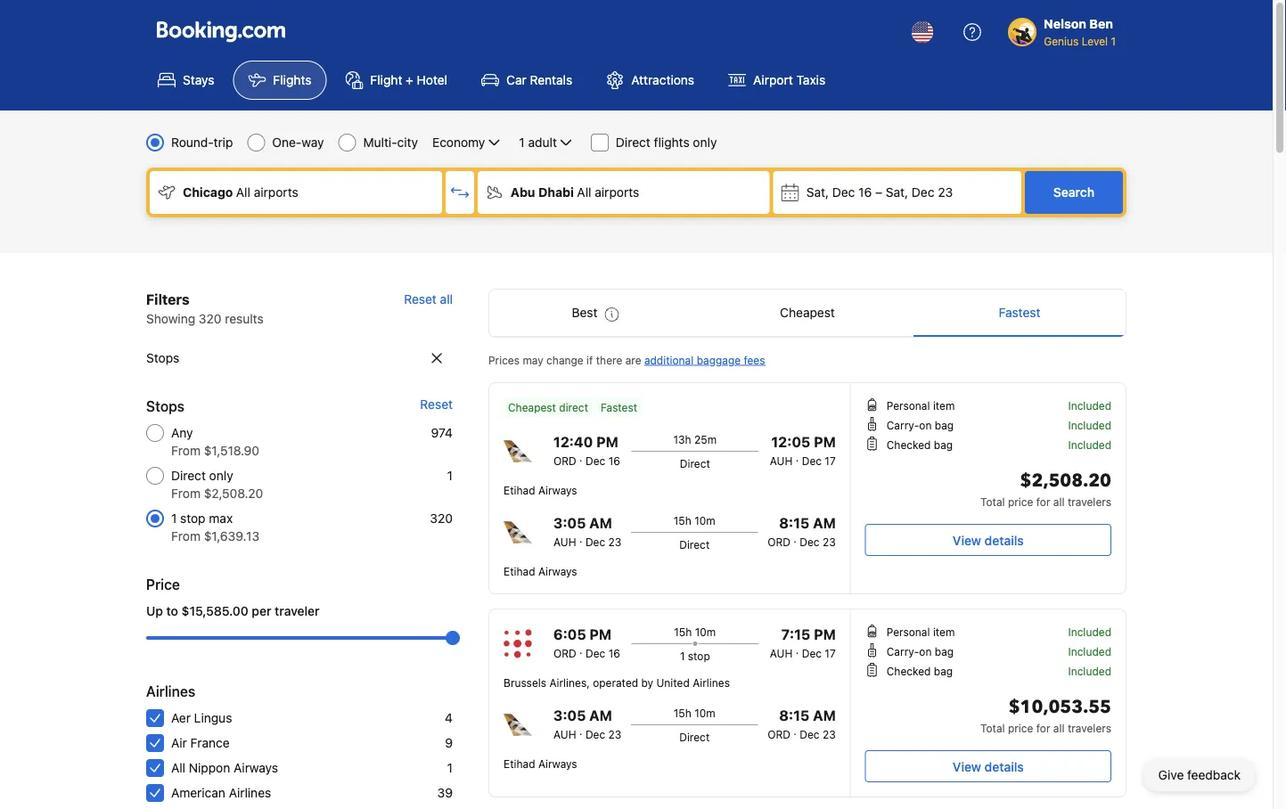 Task type: locate. For each thing, give the bounding box(es) containing it.
0 horizontal spatial 320
[[199, 312, 222, 326]]

auh
[[770, 455, 793, 467], [554, 536, 576, 548], [770, 647, 793, 660], [554, 728, 576, 741]]

0 vertical spatial cheapest
[[780, 305, 835, 320]]

1 vertical spatial reset
[[420, 397, 453, 412]]

details down the $10,053.55 total price for all travelers on the right bottom of page
[[985, 760, 1024, 774]]

2 etihad airways from the top
[[504, 565, 577, 578]]

1 vertical spatial for
[[1037, 722, 1051, 735]]

only down $1,518.90
[[209, 468, 233, 483]]

. inside 7:15 pm auh . dec 17
[[796, 644, 799, 656]]

airports
[[254, 185, 298, 200], [595, 185, 639, 200]]

0 vertical spatial 17
[[825, 455, 836, 467]]

1 vertical spatial on
[[919, 645, 932, 658]]

1 vertical spatial price
[[1008, 722, 1034, 735]]

am down operated
[[589, 707, 612, 724]]

1 vertical spatial total
[[981, 722, 1005, 735]]

view details button down the $10,053.55 total price for all travelers on the right bottom of page
[[865, 751, 1112, 783]]

1 vertical spatial view
[[953, 760, 982, 774]]

rentals
[[530, 73, 573, 87]]

pm right 12:05
[[814, 434, 836, 451]]

$2,508.20 inside direct only from $2,508.20
[[204, 486, 263, 501]]

0 vertical spatial stop
[[180, 511, 206, 526]]

etihad airways down brussels
[[504, 758, 577, 770]]

.
[[580, 451, 583, 464], [796, 451, 799, 464], [579, 532, 583, 545], [794, 532, 797, 545], [580, 644, 583, 656], [796, 644, 799, 656], [579, 725, 583, 737], [794, 725, 797, 737]]

15h 10m down united
[[674, 707, 716, 719]]

10m up 1 stop
[[695, 626, 716, 638]]

$2,508.20 total price for all travelers
[[981, 469, 1112, 508]]

1 etihad from the top
[[504, 484, 535, 497]]

sat, left –
[[807, 185, 829, 200]]

total inside '$2,508.20 total price for all travelers'
[[981, 496, 1005, 508]]

1 vertical spatial only
[[209, 468, 233, 483]]

give feedback button
[[1144, 760, 1255, 792]]

2 total from the top
[[981, 722, 1005, 735]]

8:15 am ord . dec 23
[[768, 515, 836, 548], [768, 707, 836, 741]]

for
[[1037, 496, 1051, 508], [1037, 722, 1051, 735]]

1 left adult
[[519, 135, 525, 150]]

0 vertical spatial etihad airways
[[504, 484, 577, 497]]

from
[[171, 444, 201, 458], [171, 486, 201, 501], [171, 529, 201, 544]]

for inside '$2,508.20 total price for all travelers'
[[1037, 496, 1051, 508]]

only right flights
[[693, 135, 717, 150]]

stop for 1 stop max from $1,639.13
[[180, 511, 206, 526]]

320 down 974
[[430, 511, 453, 526]]

0 vertical spatial carry-on bag
[[887, 419, 954, 431]]

0 vertical spatial 3:05
[[554, 515, 586, 532]]

ord inside 12:40 pm ord . dec 16
[[554, 455, 577, 467]]

all right the chicago
[[236, 185, 250, 200]]

1 vertical spatial 8:15 am ord . dec 23
[[768, 707, 836, 741]]

etihad airways up 6:05
[[504, 565, 577, 578]]

air
[[171, 736, 187, 751]]

2 17 from the top
[[825, 647, 836, 660]]

filters
[[146, 291, 190, 308]]

0 vertical spatial on
[[919, 419, 932, 431]]

1 total from the top
[[981, 496, 1005, 508]]

car rentals
[[506, 73, 573, 87]]

0 vertical spatial 15h 10m
[[674, 514, 716, 527]]

1 vertical spatial personal item
[[887, 626, 955, 638]]

1 vertical spatial 17
[[825, 647, 836, 660]]

travelers for $2,508.20
[[1068, 496, 1112, 508]]

all right dhabi
[[577, 185, 592, 200]]

1 view details button from the top
[[865, 524, 1112, 556]]

for inside the $10,053.55 total price for all travelers
[[1037, 722, 1051, 735]]

details for $10,053.55
[[985, 760, 1024, 774]]

all inside the $10,053.55 total price for all travelers
[[1054, 722, 1065, 735]]

. down 12:40 pm ord . dec 16
[[579, 532, 583, 545]]

$1,518.90
[[204, 444, 259, 458]]

2 for from the top
[[1037, 722, 1051, 735]]

. down 6:05
[[580, 644, 583, 656]]

1 vertical spatial stop
[[688, 650, 710, 662]]

stops up any
[[146, 398, 185, 415]]

dec inside 12:40 pm ord . dec 16
[[586, 455, 606, 467]]

1 vertical spatial personal
[[887, 626, 930, 638]]

1 vertical spatial checked
[[887, 665, 931, 678]]

0 vertical spatial view
[[953, 533, 982, 548]]

0 vertical spatial 10m
[[695, 514, 716, 527]]

carry- for $2,508.20
[[887, 419, 919, 431]]

checked
[[887, 439, 931, 451], [887, 665, 931, 678]]

to
[[166, 604, 178, 619]]

974
[[431, 426, 453, 440]]

1 vertical spatial 8:15
[[779, 707, 810, 724]]

1 for from the top
[[1037, 496, 1051, 508]]

stop up united
[[688, 650, 710, 662]]

2 details from the top
[[985, 760, 1024, 774]]

2 carry-on bag from the top
[[887, 645, 954, 658]]

price inside '$2,508.20 total price for all travelers'
[[1008, 496, 1034, 508]]

1 carry- from the top
[[887, 419, 919, 431]]

stop inside 1 stop max from $1,639.13
[[180, 511, 206, 526]]

car rentals link
[[466, 61, 588, 100]]

2 vertical spatial etihad
[[504, 758, 535, 770]]

personal for $10,053.55
[[887, 626, 930, 638]]

nelson ben genius level 1
[[1044, 16, 1116, 47]]

0 vertical spatial details
[[985, 533, 1024, 548]]

2 vertical spatial from
[[171, 529, 201, 544]]

details down '$2,508.20 total price for all travelers'
[[985, 533, 1024, 548]]

pm inside 7:15 pm auh . dec 17
[[814, 626, 836, 643]]

price
[[1008, 496, 1034, 508], [1008, 722, 1034, 735]]

0 vertical spatial carry-
[[887, 419, 919, 431]]

0 vertical spatial total
[[981, 496, 1005, 508]]

view details down the $10,053.55 total price for all travelers on the right bottom of page
[[953, 760, 1024, 774]]

sat,
[[807, 185, 829, 200], [886, 185, 909, 200]]

2 included from the top
[[1068, 419, 1112, 431]]

8:15 down 7:15 pm auh . dec 17
[[779, 707, 810, 724]]

on
[[919, 419, 932, 431], [919, 645, 932, 658]]

2 vertical spatial 10m
[[695, 707, 716, 719]]

13h
[[674, 433, 691, 446]]

2 stops from the top
[[146, 398, 185, 415]]

operated
[[593, 677, 638, 689]]

airports right dhabi
[[595, 185, 639, 200]]

am down 12:40 pm ord . dec 16
[[589, 515, 612, 532]]

etihad airways down 12:40
[[504, 484, 577, 497]]

1 17 from the top
[[825, 455, 836, 467]]

25m
[[694, 433, 717, 446]]

attractions link
[[591, 61, 710, 100]]

1 vertical spatial view details
[[953, 760, 1024, 774]]

pm for 12:05 pm
[[814, 434, 836, 451]]

1 item from the top
[[933, 399, 955, 412]]

$2,508.20 inside '$2,508.20 total price for all travelers'
[[1020, 469, 1112, 493]]

6:05 pm ord . dec 16
[[554, 626, 620, 660]]

2 view from the top
[[953, 760, 982, 774]]

1 vertical spatial 3:05 am auh . dec 23
[[554, 707, 622, 741]]

2 carry- from the top
[[887, 645, 919, 658]]

multi-city
[[363, 135, 418, 150]]

all down "air" at the bottom left of the page
[[171, 761, 185, 776]]

france
[[190, 736, 230, 751]]

16 inside 6:05 pm ord . dec 16
[[609, 647, 620, 660]]

fastest
[[999, 305, 1041, 320], [601, 401, 637, 414]]

1 right level at the right of page
[[1111, 35, 1116, 47]]

0 horizontal spatial airports
[[254, 185, 298, 200]]

tab list
[[489, 290, 1126, 338]]

best image
[[605, 308, 619, 322], [605, 308, 619, 322]]

1 adult button
[[517, 132, 577, 153]]

2 view details button from the top
[[865, 751, 1112, 783]]

16 inside 12:40 pm ord . dec 16
[[609, 455, 620, 467]]

showing 320 results
[[146, 312, 264, 326]]

car
[[506, 73, 527, 87]]

0 vertical spatial checked bag
[[887, 439, 953, 451]]

view for $10,053.55
[[953, 760, 982, 774]]

pm inside 6:05 pm ord . dec 16
[[590, 626, 612, 643]]

. down 7:15 pm auh . dec 17
[[794, 725, 797, 737]]

1 carry-on bag from the top
[[887, 419, 954, 431]]

3:05
[[554, 515, 586, 532], [554, 707, 586, 724]]

. down 12:05 pm auh . dec 17
[[794, 532, 797, 545]]

from inside direct only from $2,508.20
[[171, 486, 201, 501]]

checked for $2,508.20
[[887, 439, 931, 451]]

on for $2,508.20
[[919, 419, 932, 431]]

1 vertical spatial etihad
[[504, 565, 535, 578]]

all
[[440, 292, 453, 307], [1054, 496, 1065, 508], [1054, 722, 1065, 735]]

if
[[587, 354, 593, 366]]

pm right 7:15
[[814, 626, 836, 643]]

1 horizontal spatial stop
[[688, 650, 710, 662]]

0 vertical spatial fastest
[[999, 305, 1041, 320]]

sat, right –
[[886, 185, 909, 200]]

15h down 13h
[[674, 514, 692, 527]]

trip
[[214, 135, 233, 150]]

0 vertical spatial view details button
[[865, 524, 1112, 556]]

1 travelers from the top
[[1068, 496, 1112, 508]]

view details button for $10,053.55
[[865, 751, 1112, 783]]

12:05
[[771, 434, 811, 451]]

travelers for $10,053.55
[[1068, 722, 1112, 735]]

travelers inside the $10,053.55 total price for all travelers
[[1068, 722, 1112, 735]]

pm inside 12:05 pm auh . dec 17
[[814, 434, 836, 451]]

1 checked from the top
[[887, 439, 931, 451]]

personal for $2,508.20
[[887, 399, 930, 412]]

airport taxis link
[[713, 61, 841, 100]]

15h 10m down 13h 25m
[[674, 514, 716, 527]]

320 left results
[[199, 312, 222, 326]]

stop
[[180, 511, 206, 526], [688, 650, 710, 662]]

0 vertical spatial item
[[933, 399, 955, 412]]

all inside button
[[440, 292, 453, 307]]

2 view details from the top
[[953, 760, 1024, 774]]

16
[[859, 185, 872, 200], [609, 455, 620, 467], [609, 647, 620, 660]]

8:15 down 12:05 pm auh . dec 17
[[779, 515, 810, 532]]

0 vertical spatial stops
[[146, 351, 179, 366]]

cheapest
[[780, 305, 835, 320], [508, 401, 556, 414]]

all inside '$2,508.20 total price for all travelers'
[[1054, 496, 1065, 508]]

2 on from the top
[[919, 645, 932, 658]]

2 horizontal spatial airlines
[[693, 677, 730, 689]]

17 inside 12:05 pm auh . dec 17
[[825, 455, 836, 467]]

stops down showing
[[146, 351, 179, 366]]

1 details from the top
[[985, 533, 1024, 548]]

0 vertical spatial checked
[[887, 439, 931, 451]]

0 vertical spatial personal
[[887, 399, 930, 412]]

1 inside dropdown button
[[519, 135, 525, 150]]

1 horizontal spatial airports
[[595, 185, 639, 200]]

from left $1,639.13
[[171, 529, 201, 544]]

3 from from the top
[[171, 529, 201, 544]]

0 horizontal spatial $2,508.20
[[204, 486, 263, 501]]

1 vertical spatial fastest
[[601, 401, 637, 414]]

16 for 12:05 pm
[[609, 455, 620, 467]]

view details button
[[865, 524, 1112, 556], [865, 751, 1112, 783]]

. down 12:40
[[580, 451, 583, 464]]

airlines down all nippon airways
[[229, 786, 271, 801]]

view details
[[953, 533, 1024, 548], [953, 760, 1024, 774]]

pm right 6:05
[[590, 626, 612, 643]]

checked bag
[[887, 439, 953, 451], [887, 665, 953, 678]]

total for $10,053.55
[[981, 722, 1005, 735]]

1 left max
[[171, 511, 177, 526]]

15h up 1 stop
[[674, 626, 692, 638]]

there
[[596, 354, 622, 366]]

view details down '$2,508.20 total price for all travelers'
[[953, 533, 1024, 548]]

0 vertical spatial 8:15 am ord . dec 23
[[768, 515, 836, 548]]

1 vertical spatial 10m
[[695, 626, 716, 638]]

10m down 1 stop
[[695, 707, 716, 719]]

booking.com logo image
[[157, 21, 285, 42], [157, 21, 285, 42]]

8:15 am ord . dec 23 down 12:05 pm auh . dec 17
[[768, 515, 836, 548]]

3 included from the top
[[1068, 439, 1112, 451]]

pm right 12:40
[[597, 434, 619, 451]]

1 horizontal spatial airlines
[[229, 786, 271, 801]]

2 from from the top
[[171, 486, 201, 501]]

7:15
[[782, 626, 811, 643]]

price inside the $10,053.55 total price for all travelers
[[1008, 722, 1034, 735]]

0 vertical spatial 16
[[859, 185, 872, 200]]

0 vertical spatial etihad
[[504, 484, 535, 497]]

cheapest inside button
[[780, 305, 835, 320]]

for for $10,053.55
[[1037, 722, 1051, 735]]

pm for 12:40 pm
[[597, 434, 619, 451]]

for for $2,508.20
[[1037, 496, 1051, 508]]

airlines up aer
[[146, 683, 195, 700]]

up to $15,585.00 per traveler
[[146, 604, 320, 619]]

additional baggage fees link
[[644, 354, 765, 366]]

2 checked bag from the top
[[887, 665, 953, 678]]

0 vertical spatial for
[[1037, 496, 1051, 508]]

give feedback
[[1159, 768, 1241, 783]]

+
[[406, 73, 414, 87]]

prices
[[489, 354, 520, 366]]

1 vertical spatial from
[[171, 486, 201, 501]]

1 on from the top
[[919, 419, 932, 431]]

0 vertical spatial travelers
[[1068, 496, 1112, 508]]

view details button down '$2,508.20 total price for all travelers'
[[865, 524, 1112, 556]]

1 from from the top
[[171, 444, 201, 458]]

0 horizontal spatial stop
[[180, 511, 206, 526]]

1 vertical spatial view details button
[[865, 751, 1112, 783]]

2 price from the top
[[1008, 722, 1034, 735]]

0 horizontal spatial only
[[209, 468, 233, 483]]

airways
[[538, 484, 577, 497], [538, 565, 577, 578], [538, 758, 577, 770], [234, 761, 278, 776]]

pm inside 12:40 pm ord . dec 16
[[597, 434, 619, 451]]

item for $2,508.20
[[933, 399, 955, 412]]

dec inside 12:05 pm auh . dec 17
[[802, 455, 822, 467]]

1 vertical spatial etihad airways
[[504, 565, 577, 578]]

2 checked from the top
[[887, 665, 931, 678]]

5 included from the top
[[1068, 645, 1112, 658]]

. down 12:05
[[796, 451, 799, 464]]

10m down 25m
[[695, 514, 716, 527]]

0 horizontal spatial cheapest
[[508, 401, 556, 414]]

view
[[953, 533, 982, 548], [953, 760, 982, 774]]

auh inside 7:15 pm auh . dec 17
[[770, 647, 793, 660]]

dec inside 6:05 pm ord . dec 16
[[586, 647, 606, 660]]

only inside direct only from $2,508.20
[[209, 468, 233, 483]]

1 horizontal spatial fastest
[[999, 305, 1041, 320]]

2 item from the top
[[933, 626, 955, 638]]

1 view from the top
[[953, 533, 982, 548]]

reset button
[[420, 396, 453, 414]]

airways down airlines,
[[538, 758, 577, 770]]

2 3:05 from the top
[[554, 707, 586, 724]]

1 price from the top
[[1008, 496, 1034, 508]]

2 personal item from the top
[[887, 626, 955, 638]]

any from $1,518.90
[[171, 426, 259, 458]]

view for $2,508.20
[[953, 533, 982, 548]]

1 horizontal spatial only
[[693, 135, 717, 150]]

airports down the "one-"
[[254, 185, 298, 200]]

0 vertical spatial 15h
[[674, 514, 692, 527]]

from up 1 stop max from $1,639.13
[[171, 486, 201, 501]]

1 horizontal spatial $2,508.20
[[1020, 469, 1112, 493]]

airlines down 1 stop
[[693, 677, 730, 689]]

1 horizontal spatial 320
[[430, 511, 453, 526]]

. down airlines,
[[579, 725, 583, 737]]

stop left max
[[180, 511, 206, 526]]

from down any
[[171, 444, 201, 458]]

3:05 am auh . dec 23 down airlines,
[[554, 707, 622, 741]]

. down 7:15
[[796, 644, 799, 656]]

2 vertical spatial 16
[[609, 647, 620, 660]]

1 vertical spatial 16
[[609, 455, 620, 467]]

stays
[[183, 73, 214, 87]]

0 vertical spatial view details
[[953, 533, 1024, 548]]

2 vertical spatial 15h
[[674, 707, 692, 719]]

1 horizontal spatial all
[[236, 185, 250, 200]]

2 personal from the top
[[887, 626, 930, 638]]

carry-
[[887, 419, 919, 431], [887, 645, 919, 658]]

1 vertical spatial carry-
[[887, 645, 919, 658]]

1 personal from the top
[[887, 399, 930, 412]]

genius
[[1044, 35, 1079, 47]]

flight + hotel link
[[330, 61, 463, 100]]

2 8:15 from the top
[[779, 707, 810, 724]]

0 vertical spatial 8:15
[[779, 515, 810, 532]]

1 vertical spatial travelers
[[1068, 722, 1112, 735]]

12:40 pm ord . dec 16
[[554, 434, 620, 467]]

only
[[693, 135, 717, 150], [209, 468, 233, 483]]

0 vertical spatial from
[[171, 444, 201, 458]]

1 vertical spatial item
[[933, 626, 955, 638]]

2 travelers from the top
[[1068, 722, 1112, 735]]

17 for 7:15 pm
[[825, 647, 836, 660]]

am
[[589, 515, 612, 532], [813, 515, 836, 532], [589, 707, 612, 724], [813, 707, 836, 724]]

15h down united
[[674, 707, 692, 719]]

airways down 12:40 pm ord . dec 16
[[538, 484, 577, 497]]

1 horizontal spatial sat,
[[886, 185, 909, 200]]

7:15 pm auh . dec 17
[[770, 626, 836, 660]]

1 vertical spatial checked bag
[[887, 665, 953, 678]]

1 3:05 am auh . dec 23 from the top
[[554, 515, 622, 548]]

2 vertical spatial all
[[1054, 722, 1065, 735]]

0 vertical spatial 3:05 am auh . dec 23
[[554, 515, 622, 548]]

1 view details from the top
[[953, 533, 1024, 548]]

1 vertical spatial carry-on bag
[[887, 645, 954, 658]]

reset for reset
[[420, 397, 453, 412]]

23
[[938, 185, 953, 200], [608, 536, 622, 548], [823, 536, 836, 548], [608, 728, 622, 741], [823, 728, 836, 741]]

1 personal item from the top
[[887, 399, 955, 412]]

0 vertical spatial reset
[[404, 292, 437, 307]]

up
[[146, 604, 163, 619]]

1 vertical spatial 3:05
[[554, 707, 586, 724]]

ord
[[554, 455, 577, 467], [768, 536, 791, 548], [554, 647, 577, 660], [768, 728, 791, 741]]

stops
[[146, 351, 179, 366], [146, 398, 185, 415]]

view details button for $2,508.20
[[865, 524, 1112, 556]]

3:05 am auh . dec 23 down 12:40 pm ord . dec 16
[[554, 515, 622, 548]]

2 vertical spatial etihad airways
[[504, 758, 577, 770]]

dec inside 7:15 pm auh . dec 17
[[802, 647, 822, 660]]

0 horizontal spatial fastest
[[601, 401, 637, 414]]

1 stop max from $1,639.13
[[171, 511, 260, 544]]

39
[[437, 786, 453, 801]]

3:05 down airlines,
[[554, 707, 586, 724]]

level
[[1082, 35, 1108, 47]]

1 vertical spatial all
[[1054, 496, 1065, 508]]

1 horizontal spatial cheapest
[[780, 305, 835, 320]]

15h 10m up 1 stop
[[674, 626, 716, 638]]

3:05 am auh . dec 23
[[554, 515, 622, 548], [554, 707, 622, 741]]

3:05 down 12:40 pm ord . dec 16
[[554, 515, 586, 532]]

1 checked bag from the top
[[887, 439, 953, 451]]

travelers inside '$2,508.20 total price for all travelers'
[[1068, 496, 1112, 508]]

bag
[[935, 419, 954, 431], [934, 439, 953, 451], [935, 645, 954, 658], [934, 665, 953, 678]]

united
[[657, 677, 690, 689]]

8:15 am ord . dec 23 down 7:15 pm auh . dec 17
[[768, 707, 836, 741]]

american airlines
[[171, 786, 271, 801]]

1 vertical spatial details
[[985, 760, 1024, 774]]

pm for 7:15 pm
[[814, 626, 836, 643]]

reset inside reset all button
[[404, 292, 437, 307]]

13h 25m
[[674, 433, 717, 446]]

4 included from the top
[[1068, 626, 1112, 638]]

0 vertical spatial personal item
[[887, 399, 955, 412]]

details
[[985, 533, 1024, 548], [985, 760, 1024, 774]]

travelers
[[1068, 496, 1112, 508], [1068, 722, 1112, 735]]

0 horizontal spatial sat,
[[807, 185, 829, 200]]

1 vertical spatial cheapest
[[508, 401, 556, 414]]

0 vertical spatial price
[[1008, 496, 1034, 508]]

1 airports from the left
[[254, 185, 298, 200]]

personal item
[[887, 399, 955, 412], [887, 626, 955, 638]]

2 10m from the top
[[695, 626, 716, 638]]

17 inside 7:15 pm auh . dec 17
[[825, 647, 836, 660]]

total inside the $10,053.55 total price for all travelers
[[981, 722, 1005, 735]]

16 inside dropdown button
[[859, 185, 872, 200]]



Task type: describe. For each thing, give the bounding box(es) containing it.
per
[[252, 604, 271, 619]]

1 down the 9
[[447, 761, 453, 776]]

carry-on bag for $10,053.55
[[887, 645, 954, 658]]

adult
[[528, 135, 557, 150]]

pm for 6:05 pm
[[590, 626, 612, 643]]

airways up 6:05
[[538, 565, 577, 578]]

chicago
[[183, 185, 233, 200]]

all for $10,053.55
[[1054, 722, 1065, 735]]

cheapest for cheapest
[[780, 305, 835, 320]]

checked bag for $10,053.55
[[887, 665, 953, 678]]

all nippon airways
[[171, 761, 278, 776]]

are
[[626, 354, 641, 366]]

$10,053.55 total price for all travelers
[[981, 695, 1112, 735]]

16 for 7:15 pm
[[609, 647, 620, 660]]

1 8:15 from the top
[[779, 515, 810, 532]]

flight
[[370, 73, 402, 87]]

sat, dec 16 – sat, dec 23
[[807, 185, 953, 200]]

hotel
[[417, 73, 448, 87]]

results
[[225, 312, 264, 326]]

dhabi
[[538, 185, 574, 200]]

3 10m from the top
[[695, 707, 716, 719]]

checked bag for $2,508.20
[[887, 439, 953, 451]]

1 8:15 am ord . dec 23 from the top
[[768, 515, 836, 548]]

flights
[[273, 73, 312, 87]]

by
[[641, 677, 654, 689]]

aer lingus
[[171, 711, 232, 726]]

direct only from $2,508.20
[[171, 468, 263, 501]]

1 stops from the top
[[146, 351, 179, 366]]

from inside any from $1,518.90
[[171, 444, 201, 458]]

flight + hotel
[[370, 73, 448, 87]]

3 etihad airways from the top
[[504, 758, 577, 770]]

–
[[875, 185, 883, 200]]

tab list containing best
[[489, 290, 1126, 338]]

reset for reset all
[[404, 292, 437, 307]]

price for $10,053.55
[[1008, 722, 1034, 735]]

personal item for $10,053.55
[[887, 626, 955, 638]]

. inside 6:05 pm ord . dec 16
[[580, 644, 583, 656]]

cheapest direct
[[508, 401, 588, 414]]

2 8:15 am ord . dec 23 from the top
[[768, 707, 836, 741]]

am down 12:05 pm auh . dec 17
[[813, 515, 836, 532]]

search button
[[1025, 171, 1123, 214]]

multi-
[[363, 135, 397, 150]]

details for $2,508.20
[[985, 533, 1024, 548]]

23 inside dropdown button
[[938, 185, 953, 200]]

attractions
[[631, 73, 695, 87]]

airport taxis
[[753, 73, 826, 87]]

auh inside 12:05 pm auh . dec 17
[[770, 455, 793, 467]]

2 horizontal spatial all
[[577, 185, 592, 200]]

3 etihad from the top
[[504, 758, 535, 770]]

search
[[1054, 185, 1095, 200]]

$1,639.13
[[204, 529, 260, 544]]

price
[[146, 576, 180, 593]]

cheapest for cheapest direct
[[508, 401, 556, 414]]

sat, dec 16 – sat, dec 23 button
[[774, 171, 1022, 214]]

ben
[[1090, 16, 1113, 31]]

2 etihad from the top
[[504, 565, 535, 578]]

fastest inside "button"
[[999, 305, 1041, 320]]

1 adult
[[519, 135, 557, 150]]

0 vertical spatial 320
[[199, 312, 222, 326]]

direct inside direct only from $2,508.20
[[171, 468, 206, 483]]

2 airports from the left
[[595, 185, 639, 200]]

$10,053.55
[[1009, 695, 1112, 720]]

abu
[[511, 185, 535, 200]]

all for $2,508.20
[[1054, 496, 1065, 508]]

. inside 12:40 pm ord . dec 16
[[580, 451, 583, 464]]

one-
[[272, 135, 302, 150]]

direct
[[559, 401, 588, 414]]

fastest button
[[914, 290, 1126, 336]]

1 sat, from the left
[[807, 185, 829, 200]]

airways up american airlines
[[234, 761, 278, 776]]

1 vertical spatial 15h 10m
[[674, 626, 716, 638]]

reset all
[[404, 292, 453, 307]]

stop for 1 stop
[[688, 650, 710, 662]]

1 down 974
[[447, 468, 453, 483]]

1 inside 1 stop max from $1,639.13
[[171, 511, 177, 526]]

aer
[[171, 711, 191, 726]]

0 horizontal spatial all
[[171, 761, 185, 776]]

17 for 12:05 pm
[[825, 455, 836, 467]]

air france
[[171, 736, 230, 751]]

. inside 12:05 pm auh . dec 17
[[796, 451, 799, 464]]

checked for $10,053.55
[[887, 665, 931, 678]]

1 10m from the top
[[695, 514, 716, 527]]

6:05
[[554, 626, 586, 643]]

nippon
[[189, 761, 230, 776]]

am down 7:15 pm auh . dec 17
[[813, 707, 836, 724]]

on for $10,053.55
[[919, 645, 932, 658]]

round-
[[171, 135, 214, 150]]

1 inside nelson ben genius level 1
[[1111, 35, 1116, 47]]

flights
[[654, 135, 690, 150]]

price for $2,508.20
[[1008, 496, 1034, 508]]

economy
[[432, 135, 485, 150]]

brussels
[[504, 677, 547, 689]]

1 vertical spatial 320
[[430, 511, 453, 526]]

$15,585.00
[[181, 604, 248, 619]]

carry-on bag for $2,508.20
[[887, 419, 954, 431]]

carry- for $10,053.55
[[887, 645, 919, 658]]

1 3:05 from the top
[[554, 515, 586, 532]]

from inside 1 stop max from $1,639.13
[[171, 529, 201, 544]]

showing
[[146, 312, 195, 326]]

round-trip
[[171, 135, 233, 150]]

view details for $2,508.20
[[953, 533, 1024, 548]]

9
[[445, 736, 453, 751]]

view details for $10,053.55
[[953, 760, 1024, 774]]

1 etihad airways from the top
[[504, 484, 577, 497]]

flights link
[[233, 61, 327, 100]]

stays link
[[143, 61, 230, 100]]

one-way
[[272, 135, 324, 150]]

way
[[302, 135, 324, 150]]

2 vertical spatial 15h 10m
[[674, 707, 716, 719]]

best
[[572, 305, 598, 320]]

taxis
[[797, 73, 826, 87]]

2 sat, from the left
[[886, 185, 909, 200]]

1 up united
[[680, 650, 685, 662]]

item for $10,053.55
[[933, 626, 955, 638]]

0 vertical spatial only
[[693, 135, 717, 150]]

4
[[445, 711, 453, 726]]

abu dhabi all airports
[[511, 185, 639, 200]]

2 3:05 am auh . dec 23 from the top
[[554, 707, 622, 741]]

6 included from the top
[[1068, 665, 1112, 678]]

american
[[171, 786, 225, 801]]

12:05 pm auh . dec 17
[[770, 434, 836, 467]]

total for $2,508.20
[[981, 496, 1005, 508]]

0 horizontal spatial airlines
[[146, 683, 195, 700]]

best button
[[489, 290, 702, 336]]

feedback
[[1188, 768, 1241, 783]]

1 stop
[[680, 650, 710, 662]]

max
[[209, 511, 233, 526]]

give
[[1159, 768, 1184, 783]]

1 vertical spatial 15h
[[674, 626, 692, 638]]

direct flights only
[[616, 135, 717, 150]]

ord inside 6:05 pm ord . dec 16
[[554, 647, 577, 660]]

city
[[397, 135, 418, 150]]

reset all button
[[404, 289, 453, 310]]

airport
[[753, 73, 793, 87]]

1 included from the top
[[1068, 399, 1112, 412]]

personal item for $2,508.20
[[887, 399, 955, 412]]

chicago all airports
[[183, 185, 298, 200]]



Task type: vqa. For each thing, say whether or not it's contained in the screenshot.


